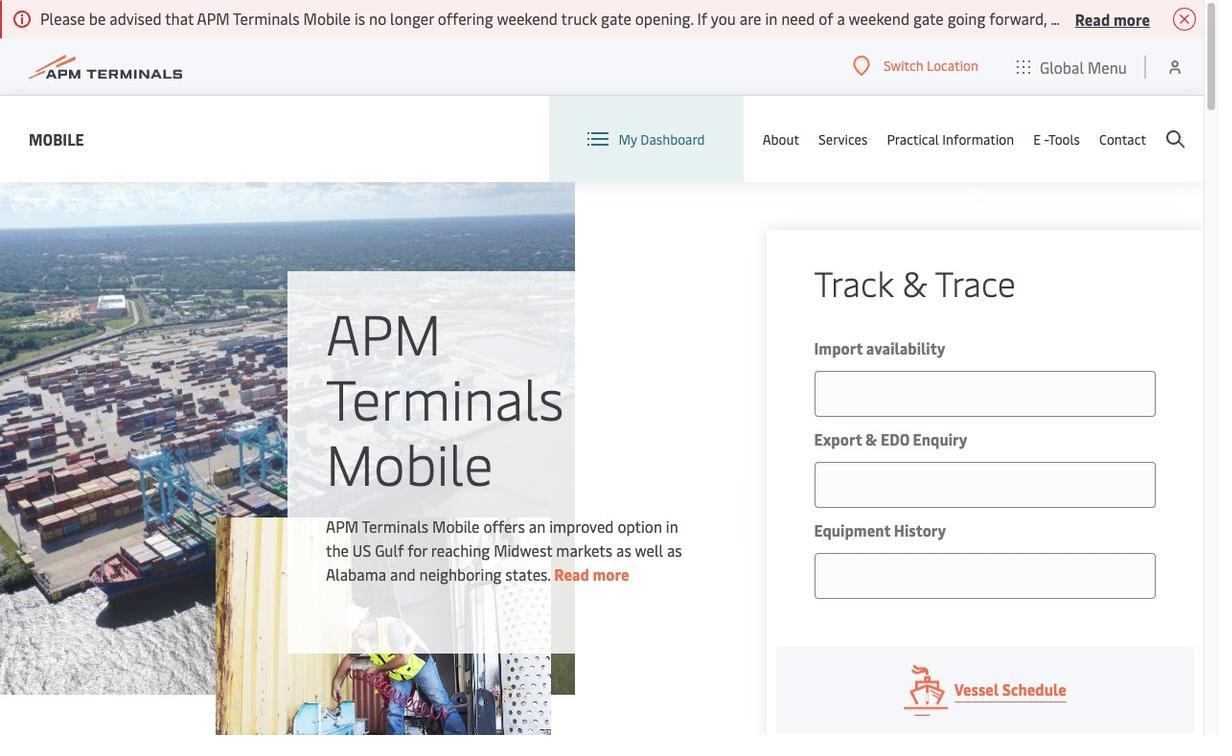 Task type: locate. For each thing, give the bounding box(es) containing it.
1 as from the left
[[616, 540, 631, 561]]

apm inside apm terminals mobile offers an improved option in the us gulf for reaching midwest markets as well as alabama and neighboring states.
[[326, 516, 359, 537]]

0 horizontal spatial more
[[593, 564, 629, 585]]

export
[[814, 428, 862, 450]]

0 vertical spatial read
[[1075, 8, 1110, 29]]

that
[[165, 8, 194, 29]]

more for the read more link
[[593, 564, 629, 585]]

read inside read more button
[[1075, 8, 1110, 29]]

a
[[837, 8, 845, 29]]

information
[[943, 130, 1014, 148]]

1 vertical spatial in
[[666, 516, 678, 537]]

1 horizontal spatial read more
[[1075, 8, 1150, 29]]

schedule
[[1002, 679, 1067, 700]]

1 vertical spatial terminals
[[326, 359, 564, 435]]

& left edo
[[866, 428, 877, 450]]

equipment history
[[814, 520, 946, 541]]

weekend left truck on the top
[[497, 8, 558, 29]]

read more down the markets
[[554, 564, 629, 585]]

read more link
[[554, 564, 629, 585]]

1 horizontal spatial in
[[765, 8, 778, 29]]

in
[[765, 8, 778, 29], [666, 516, 678, 537]]

& for trace
[[903, 259, 927, 306]]

no
[[369, 8, 386, 29]]

more inside button
[[1114, 8, 1150, 29]]

terminals
[[233, 8, 300, 29], [326, 359, 564, 435], [362, 516, 429, 537]]

1 horizontal spatial read
[[1075, 8, 1110, 29]]

2 vertical spatial terminals
[[362, 516, 429, 537]]

more
[[1114, 8, 1150, 29], [593, 564, 629, 585]]

gulf
[[375, 540, 404, 561]]

track & trace
[[814, 259, 1016, 306]]

track
[[814, 259, 894, 306]]

terminals for apm terminals mobile offers an improved option in the us gulf for reaching midwest markets as well as alabama and neighboring states.
[[362, 516, 429, 537]]

history
[[894, 520, 946, 541]]

terminals for apm terminals mobile
[[326, 359, 564, 435]]

0 vertical spatial apm
[[197, 8, 230, 29]]

0 horizontal spatial in
[[666, 516, 678, 537]]

us
[[353, 540, 371, 561]]

practical information
[[887, 130, 1014, 148]]

as
[[616, 540, 631, 561], [667, 540, 682, 561]]

0 vertical spatial more
[[1114, 8, 1150, 29]]

going
[[948, 8, 986, 29]]

read more up menu
[[1075, 8, 1150, 29]]

tools
[[1049, 130, 1080, 148]]

practical
[[887, 130, 939, 148]]

well
[[635, 540, 663, 561]]

1 vertical spatial more
[[593, 564, 629, 585]]

states.
[[505, 564, 551, 585]]

0 horizontal spatial read
[[554, 564, 589, 585]]

is
[[355, 8, 365, 29]]

in right 'are'
[[765, 8, 778, 29]]

read up global menu
[[1075, 8, 1110, 29]]

2 as from the left
[[667, 540, 682, 561]]

in right option
[[666, 516, 678, 537]]

-
[[1044, 130, 1049, 148]]

0 vertical spatial read more
[[1075, 8, 1150, 29]]

more down the markets
[[593, 564, 629, 585]]

1 horizontal spatial as
[[667, 540, 682, 561]]

1 horizontal spatial weekend
[[849, 8, 910, 29]]

2 vertical spatial apm
[[326, 516, 359, 537]]

mobile inside apm terminals mobile
[[326, 425, 493, 500]]

1 horizontal spatial more
[[1114, 8, 1150, 29]]

are
[[740, 8, 762, 29]]

e -tools
[[1034, 130, 1080, 148]]

opening.
[[635, 8, 694, 29]]

about button
[[763, 96, 799, 182]]

read more for the read more link
[[554, 564, 629, 585]]

1 weekend from the left
[[497, 8, 558, 29]]

1 horizontal spatial &
[[903, 259, 927, 306]]

edo
[[881, 428, 910, 450]]

global menu button
[[998, 38, 1146, 95]]

more for read more button
[[1114, 8, 1150, 29]]

more left close alert image
[[1114, 8, 1150, 29]]

you
[[711, 8, 736, 29]]

2 weekend from the left
[[849, 8, 910, 29]]

1 vertical spatial read more
[[554, 564, 629, 585]]

read down the markets
[[554, 564, 589, 585]]

0 horizontal spatial gate
[[601, 8, 632, 29]]

read for the read more link
[[554, 564, 589, 585]]

1 vertical spatial read
[[554, 564, 589, 585]]

0 horizontal spatial &
[[866, 428, 877, 450]]

1 horizontal spatial gate
[[913, 8, 944, 29]]

0 vertical spatial &
[[903, 259, 927, 306]]

2 gate from the left
[[913, 8, 944, 29]]

email
[[1099, 8, 1137, 29]]

global
[[1040, 56, 1084, 77]]

gate right truck on the top
[[601, 8, 632, 29]]

xin da yang zhou  docked at apm terminals mobile image
[[0, 182, 575, 695]]

mobile
[[303, 8, 351, 29], [29, 128, 84, 149], [326, 425, 493, 500], [432, 516, 480, 537]]

0 horizontal spatial weekend
[[497, 8, 558, 29]]

vessel schedule link
[[776, 647, 1194, 733]]

e
[[1034, 130, 1041, 148]]

read
[[1075, 8, 1110, 29], [554, 564, 589, 585]]

trace
[[935, 259, 1016, 306]]

0 horizontal spatial as
[[616, 540, 631, 561]]

gate left going
[[913, 8, 944, 29]]

1 vertical spatial &
[[866, 428, 877, 450]]

weekend
[[497, 8, 558, 29], [849, 8, 910, 29]]

as right well at bottom
[[667, 540, 682, 561]]

apm inside apm terminals mobile
[[326, 294, 441, 370]]

as left well at bottom
[[616, 540, 631, 561]]

mobile secondary image
[[215, 518, 551, 735]]

apm
[[197, 8, 230, 29], [326, 294, 441, 370], [326, 516, 359, 537]]

offers
[[483, 516, 525, 537]]

switch location button
[[853, 55, 979, 76]]

terminals inside apm terminals mobile offers an improved option in the us gulf for reaching midwest markets as well as alabama and neighboring states.
[[362, 516, 429, 537]]

apm terminals mobile
[[326, 294, 564, 500]]

need
[[781, 8, 815, 29]]

weekend right the "a"
[[849, 8, 910, 29]]

1 vertical spatial apm
[[326, 294, 441, 370]]

dashboard
[[641, 130, 705, 148]]

1 gate from the left
[[601, 8, 632, 29]]

& for edo
[[866, 428, 877, 450]]

read more
[[1075, 8, 1150, 29], [554, 564, 629, 585]]

gate
[[601, 8, 632, 29], [913, 8, 944, 29]]

& left trace
[[903, 259, 927, 306]]

the
[[326, 540, 349, 561]]

markets
[[556, 540, 613, 561]]

&
[[903, 259, 927, 306], [866, 428, 877, 450]]

0 horizontal spatial read more
[[554, 564, 629, 585]]

global menu
[[1040, 56, 1127, 77]]



Task type: describe. For each thing, give the bounding box(es) containing it.
my dashboard button
[[588, 96, 705, 182]]

reaching
[[431, 540, 490, 561]]

contact
[[1099, 130, 1146, 148]]

offering
[[438, 8, 493, 29]]

availability
[[866, 337, 946, 358]]

in inside apm terminals mobile offers an improved option in the us gulf for reaching midwest markets as well as alabama and neighboring states.
[[666, 516, 678, 537]]

e -tools button
[[1034, 96, 1080, 182]]

neighboring
[[419, 564, 502, 585]]

0 vertical spatial in
[[765, 8, 778, 29]]

export & edo enquiry
[[814, 428, 968, 450]]

vessel
[[954, 679, 999, 700]]

midwest
[[494, 540, 552, 561]]

forward,
[[989, 8, 1047, 29]]

be
[[89, 8, 106, 29]]

my
[[619, 130, 637, 148]]

enquiry
[[913, 428, 968, 450]]

alabama
[[326, 564, 386, 585]]

services button
[[819, 96, 868, 182]]

close alert image
[[1173, 8, 1196, 31]]

and
[[390, 564, 416, 585]]

contact button
[[1099, 96, 1146, 182]]

an
[[529, 516, 546, 537]]

improved
[[549, 516, 614, 537]]

my dashboard
[[619, 130, 705, 148]]

mobile link
[[29, 127, 84, 151]]

option
[[618, 516, 662, 537]]

read for read more button
[[1075, 8, 1110, 29]]

services
[[819, 130, 868, 148]]

apm for apm terminals mobile offers an improved option in the us gulf for reaching midwest markets as well as alabama and neighboring states.
[[326, 516, 359, 537]]

truck
[[561, 8, 597, 29]]

switch location
[[884, 57, 979, 75]]

import
[[814, 337, 863, 358]]

apm terminals mobile offers an improved option in the us gulf for reaching midwest markets as well as alabama and neighboring states.
[[326, 516, 682, 585]]

practical information button
[[887, 96, 1014, 182]]

mobile inside apm terminals mobile offers an improved option in the us gulf for reaching midwest markets as well as alabama and neighboring states.
[[432, 516, 480, 537]]

please
[[40, 8, 85, 29]]

longer
[[390, 8, 434, 29]]

0 vertical spatial terminals
[[233, 8, 300, 29]]

vessel schedule
[[954, 679, 1067, 700]]

for
[[408, 540, 427, 561]]

please be advised that apm terminals mobile is no longer offering weekend truck gate opening. if you are in need of a weekend gate going forward, please email
[[40, 8, 1141, 29]]

advised
[[109, 8, 162, 29]]

equipment
[[814, 520, 891, 541]]

apm for apm terminals mobile
[[326, 294, 441, 370]]

import availability
[[814, 337, 946, 358]]

read more for read more button
[[1075, 8, 1150, 29]]

location
[[927, 57, 979, 75]]

if
[[697, 8, 708, 29]]

switch
[[884, 57, 924, 75]]

of
[[819, 8, 834, 29]]

menu
[[1088, 56, 1127, 77]]

about
[[763, 130, 799, 148]]

read more button
[[1075, 7, 1150, 31]]

please
[[1051, 8, 1095, 29]]



Task type: vqa. For each thing, say whether or not it's contained in the screenshot.
left in
yes



